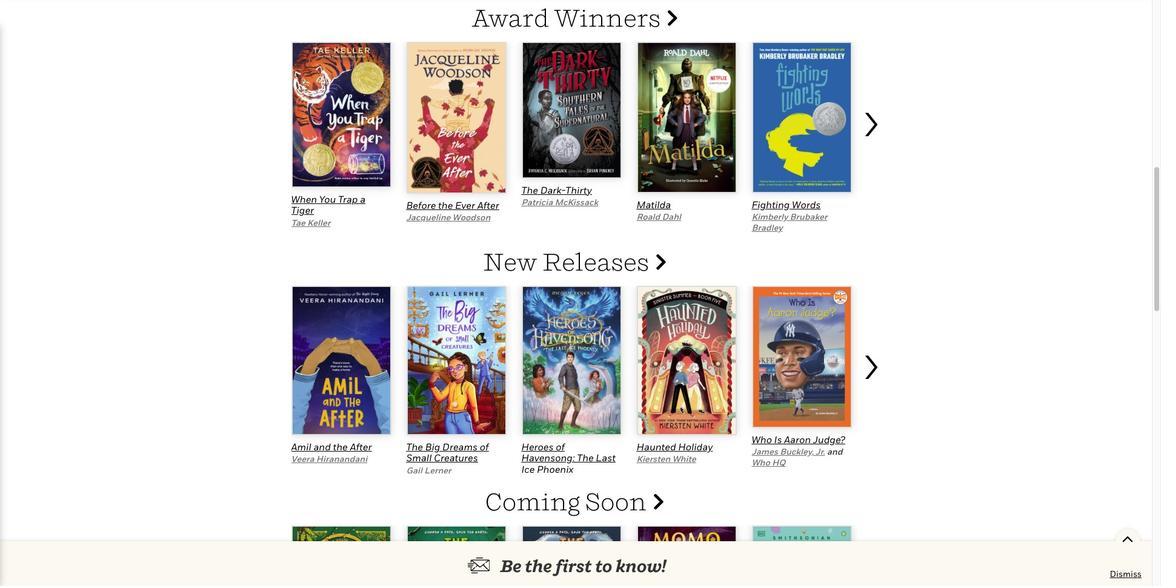 Task type: describe. For each thing, give the bounding box(es) containing it.
gail lerner link
[[406, 466, 451, 476]]

a
[[360, 193, 366, 205]]

brubaker
[[790, 212, 828, 222]]

big
[[425, 441, 440, 454]]

winners
[[554, 3, 661, 32]]

who is aaron judge? link
[[752, 434, 845, 446]]

patricia mckissack link
[[522, 197, 598, 207]]

thirty
[[566, 184, 592, 196]]

before the ever after jacqueline woodson
[[406, 199, 499, 223]]

before the ever after image
[[406, 42, 507, 194]]

the for be
[[525, 557, 552, 577]]

› for award winners
[[861, 89, 881, 147]]

hq
[[772, 458, 786, 468]]

hiranandani
[[316, 454, 367, 465]]

jacqueline
[[406, 212, 451, 223]]

woodson
[[453, 212, 491, 223]]

2 who from the top
[[752, 458, 770, 468]]

know!
[[616, 557, 666, 577]]

when you trap a tiger tae keller
[[291, 193, 366, 228]]

matilda
[[637, 199, 671, 211]]

› link for new releases
[[861, 327, 885, 474]]

judge?
[[813, 434, 845, 446]]

james buckley, jr. link
[[752, 447, 825, 457]]

gail
[[406, 466, 423, 476]]

fighting words image
[[752, 42, 852, 193]]

when you trap a tiger link
[[291, 193, 366, 217]]

heroes of havensong: the last ice phoenix link
[[522, 441, 616, 476]]

creatures
[[434, 453, 478, 465]]

haunted holiday kiersten white
[[637, 441, 713, 465]]

haunted holiday image
[[637, 286, 737, 436]]

coming
[[486, 487, 581, 516]]

ice
[[522, 464, 535, 476]]

amil
[[291, 441, 311, 454]]

who is aaron judge? james buckley, jr. and who hq
[[752, 434, 845, 468]]

and inside who is aaron judge? james buckley, jr. and who hq
[[827, 447, 843, 457]]

kiersten white link
[[637, 454, 696, 465]]

kiersten
[[637, 454, 671, 465]]

is
[[775, 434, 782, 446]]

heroes of havensong: the last ice phoenix image
[[522, 286, 622, 436]]

aaron
[[785, 434, 811, 446]]

the dark-thirty patricia mckissack
[[522, 184, 598, 207]]

kimberly brubaker bradley link
[[752, 212, 828, 233]]

coming soon
[[486, 487, 652, 516]]

brain boost math image
[[752, 526, 852, 587]]

the dark-thirty image
[[522, 42, 622, 179]]

patricia
[[522, 197, 553, 207]]

award winners
[[472, 3, 666, 32]]

fighting words kimberly brubaker bradley
[[752, 199, 828, 233]]

the fifth hero #2: escape plastic island image
[[522, 526, 622, 587]]

pages & co.: the treehouse library image
[[291, 526, 391, 587]]

matilda link
[[637, 199, 671, 211]]

the for before
[[438, 199, 453, 212]]

of inside heroes of havensong: the last ice phoenix
[[556, 441, 565, 454]]

after for before the ever after
[[477, 199, 499, 212]]

who hq link
[[752, 458, 786, 468]]

you
[[319, 193, 336, 205]]

fighting words link
[[752, 199, 821, 211]]

the big dreams of small creatures gail lerner
[[406, 441, 489, 476]]

coming soon link
[[486, 487, 664, 516]]

the for the dark-thirty
[[522, 184, 538, 196]]

the dark-thirty link
[[522, 184, 592, 196]]

veera
[[291, 454, 314, 465]]

dismiss link
[[1110, 569, 1142, 581]]

keller
[[307, 217, 331, 228]]

phoenix
[[537, 464, 574, 476]]

› link for award winners
[[861, 84, 885, 234]]

releases
[[543, 247, 649, 276]]

mckissack
[[555, 197, 598, 207]]

the inside heroes of havensong: the last ice phoenix
[[577, 453, 594, 465]]

dark-
[[541, 184, 566, 196]]

the for the big dreams of small creatures
[[406, 441, 423, 454]]



Task type: vqa. For each thing, say whether or not it's contained in the screenshot.
Shakes
no



Task type: locate. For each thing, give the bounding box(es) containing it.
the inside before the ever after jacqueline woodson
[[438, 199, 453, 212]]

of
[[480, 441, 489, 454], [556, 441, 565, 454]]

fighting
[[752, 199, 790, 211]]

holiday
[[679, 441, 713, 454]]

before
[[406, 199, 436, 212]]

tae
[[291, 217, 305, 228]]

trap
[[338, 193, 358, 205]]

› link
[[861, 84, 885, 234], [861, 327, 885, 474]]

the inside the dark-thirty patricia mckissack
[[522, 184, 538, 196]]

› for new releases
[[861, 332, 881, 390]]

new releases
[[483, 247, 654, 276]]

2 horizontal spatial the
[[525, 557, 552, 577]]

who
[[752, 434, 772, 446], [752, 458, 770, 468]]

momo arashima steals the sword of the wind image
[[637, 526, 737, 587]]

1 of from the left
[[480, 441, 489, 454]]

roald dahl link
[[637, 212, 681, 222]]

1 vertical spatial after
[[350, 441, 372, 454]]

award winners link
[[472, 3, 678, 32]]

jacqueline woodson link
[[406, 212, 491, 223]]

tae keller link
[[291, 217, 331, 228]]

the up jacqueline woodson link
[[438, 199, 453, 212]]

1 › from the top
[[861, 89, 881, 147]]

1 vertical spatial the
[[333, 441, 348, 454]]

amil and the after veera hiranandani
[[291, 441, 372, 465]]

after up "hiranandani"
[[350, 441, 372, 454]]

0 horizontal spatial the
[[406, 441, 423, 454]]

the right be
[[525, 557, 552, 577]]

and up veera hiranandani link
[[314, 441, 331, 454]]

new
[[483, 247, 538, 276]]

haunted
[[637, 441, 676, 454]]

of right dreams at the bottom of page
[[480, 441, 489, 454]]

award
[[472, 3, 549, 32]]

the left last
[[577, 453, 594, 465]]

0 horizontal spatial of
[[480, 441, 489, 454]]

after up woodson
[[477, 199, 499, 212]]

roald
[[637, 212, 660, 222]]

and down judge?
[[827, 447, 843, 457]]

lerner
[[425, 466, 451, 476]]

2 › link from the top
[[861, 327, 885, 474]]

the left big
[[406, 441, 423, 454]]

words
[[792, 199, 821, 211]]

2 › from the top
[[861, 332, 881, 390]]

0 vertical spatial the
[[438, 199, 453, 212]]

and inside amil and the after veera hiranandani
[[314, 441, 331, 454]]

the inside the big dreams of small creatures gail lerner
[[406, 441, 423, 454]]

after inside amil and the after veera hiranandani
[[350, 441, 372, 454]]

after for amil and the after
[[350, 441, 372, 454]]

0 horizontal spatial after
[[350, 441, 372, 454]]

before the ever after link
[[406, 199, 499, 212]]

after inside before the ever after jacqueline woodson
[[477, 199, 499, 212]]

the up 'patricia'
[[522, 184, 538, 196]]

of inside the big dreams of small creatures gail lerner
[[480, 441, 489, 454]]

james
[[752, 447, 778, 457]]

1 who from the top
[[752, 434, 772, 446]]

ever
[[455, 199, 475, 212]]

tiger
[[291, 204, 314, 217]]

the fifth hero #1: the race to erase image
[[406, 526, 507, 587]]

the up "hiranandani"
[[333, 441, 348, 454]]

1 vertical spatial ›
[[861, 332, 881, 390]]

1 horizontal spatial and
[[827, 447, 843, 457]]

the big dreams of small creatures image
[[406, 286, 507, 436]]

the
[[438, 199, 453, 212], [333, 441, 348, 454], [525, 557, 552, 577]]

0 vertical spatial ›
[[861, 89, 881, 147]]

0 vertical spatial who
[[752, 434, 772, 446]]

last
[[596, 453, 616, 465]]

dahl
[[662, 212, 681, 222]]

new releases link
[[483, 247, 666, 276]]

when
[[291, 193, 317, 205]]

first
[[556, 557, 592, 577]]

2 of from the left
[[556, 441, 565, 454]]

amil and the after link
[[291, 441, 372, 454]]

who is aaron judge? image
[[752, 286, 852, 428]]

haunted holiday link
[[637, 441, 713, 454]]

1 horizontal spatial the
[[438, 199, 453, 212]]

1 vertical spatial › link
[[861, 327, 885, 474]]

buckley,
[[780, 447, 814, 457]]

who up james
[[752, 434, 772, 446]]

1 › link from the top
[[861, 84, 885, 234]]

1 horizontal spatial after
[[477, 199, 499, 212]]

of right heroes
[[556, 441, 565, 454]]

1 horizontal spatial the
[[522, 184, 538, 196]]

jr.
[[816, 447, 825, 457]]

to
[[596, 557, 612, 577]]

expand/collapse sign up banner image
[[1122, 530, 1134, 548]]

who down james
[[752, 458, 770, 468]]

2 horizontal spatial the
[[577, 453, 594, 465]]

1 horizontal spatial of
[[556, 441, 565, 454]]

amil and the after image
[[291, 286, 391, 436]]

heroes
[[522, 441, 554, 454]]

heroes of havensong: the last ice phoenix
[[522, 441, 616, 476]]

0 horizontal spatial and
[[314, 441, 331, 454]]

0 horizontal spatial the
[[333, 441, 348, 454]]

be the first to know!
[[501, 557, 666, 577]]

be
[[501, 557, 522, 577]]

0 vertical spatial › link
[[861, 84, 885, 234]]

matilda roald dahl
[[637, 199, 681, 222]]

when you trap a tiger image
[[291, 42, 391, 188]]

kimberly
[[752, 212, 788, 222]]

the big dreams of small creatures link
[[406, 441, 489, 465]]

dismiss
[[1110, 569, 1142, 580]]

0 vertical spatial after
[[477, 199, 499, 212]]

small
[[406, 453, 432, 465]]

2 vertical spatial the
[[525, 557, 552, 577]]

the
[[522, 184, 538, 196], [406, 441, 423, 454], [577, 453, 594, 465]]

dreams
[[443, 441, 478, 454]]

white
[[673, 454, 696, 465]]

›
[[861, 89, 881, 147], [861, 332, 881, 390]]

bradley
[[752, 223, 783, 233]]

1 vertical spatial who
[[752, 458, 770, 468]]

veera hiranandani link
[[291, 454, 367, 465]]

matilda image
[[637, 42, 737, 193]]

havensong:
[[522, 453, 575, 465]]

soon
[[585, 487, 647, 516]]

the inside amil and the after veera hiranandani
[[333, 441, 348, 454]]



